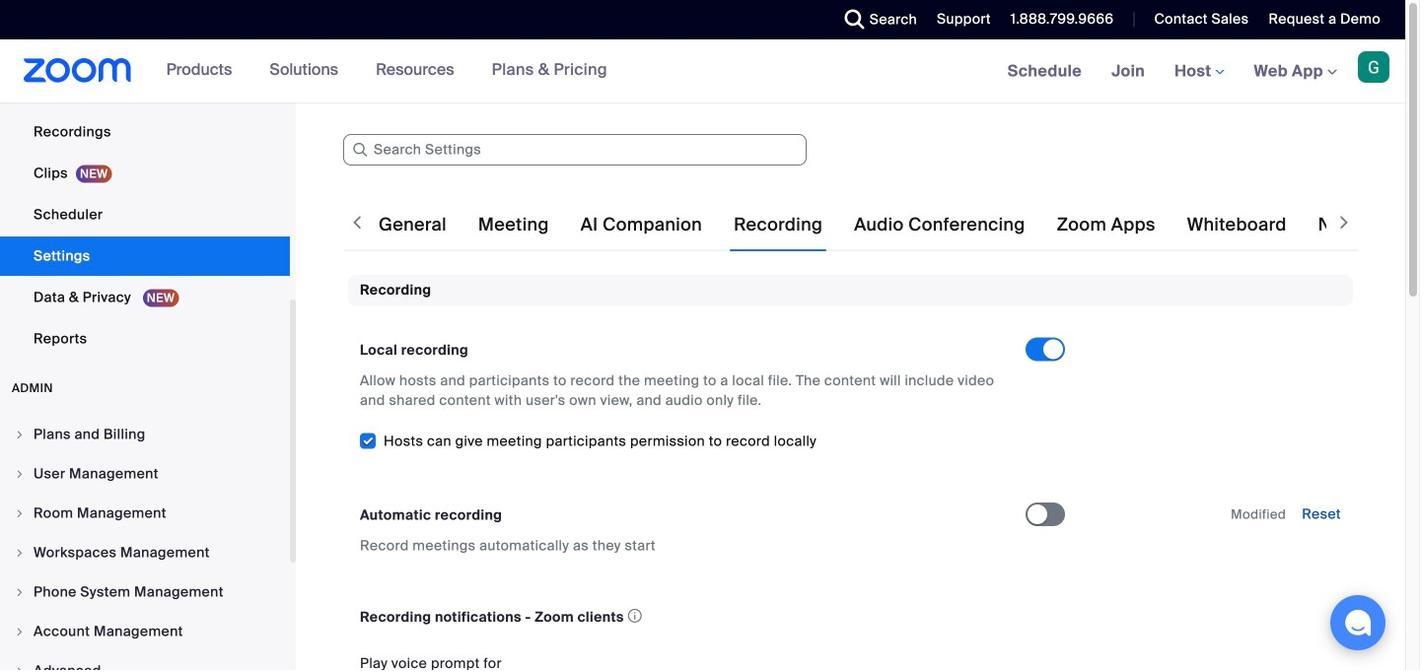Task type: vqa. For each thing, say whether or not it's contained in the screenshot.
Pronouns text box
no



Task type: locate. For each thing, give the bounding box(es) containing it.
1 right image from the top
[[14, 508, 26, 520]]

4 right image from the top
[[14, 587, 26, 599]]

right image
[[14, 508, 26, 520], [14, 666, 26, 671]]

3 menu item from the top
[[0, 495, 290, 533]]

3 right image from the top
[[14, 548, 26, 559]]

personal menu menu
[[0, 0, 290, 361]]

application
[[360, 604, 1008, 631]]

menu item
[[0, 416, 290, 454], [0, 456, 290, 493], [0, 495, 290, 533], [0, 535, 290, 572], [0, 574, 290, 612], [0, 614, 290, 651], [0, 653, 290, 671]]

2 right image from the top
[[14, 469, 26, 481]]

right image
[[14, 429, 26, 441], [14, 469, 26, 481], [14, 548, 26, 559], [14, 587, 26, 599], [14, 627, 26, 638]]

admin menu menu
[[0, 416, 290, 671]]

scroll right image
[[1335, 213, 1355, 233]]

0 vertical spatial right image
[[14, 508, 26, 520]]

5 right image from the top
[[14, 627, 26, 638]]

zoom logo image
[[24, 58, 132, 83]]

1 vertical spatial right image
[[14, 666, 26, 671]]

banner
[[0, 39, 1406, 104]]

recording element
[[348, 275, 1354, 671]]

1 right image from the top
[[14, 429, 26, 441]]

scroll left image
[[347, 213, 367, 233]]

application inside recording element
[[360, 604, 1008, 631]]

6 menu item from the top
[[0, 614, 290, 651]]



Task type: describe. For each thing, give the bounding box(es) containing it.
7 menu item from the top
[[0, 653, 290, 671]]

info outline image
[[628, 604, 642, 629]]

product information navigation
[[152, 39, 622, 103]]

2 menu item from the top
[[0, 456, 290, 493]]

4 menu item from the top
[[0, 535, 290, 572]]

tabs of my account settings page tab list
[[375, 197, 1421, 253]]

Search Settings text field
[[343, 134, 807, 166]]

side navigation navigation
[[0, 0, 296, 671]]

2 right image from the top
[[14, 666, 26, 671]]

5 menu item from the top
[[0, 574, 290, 612]]

1 menu item from the top
[[0, 416, 290, 454]]

meetings navigation
[[993, 39, 1406, 104]]

profile picture image
[[1359, 51, 1390, 83]]

open chat image
[[1345, 610, 1372, 637]]



